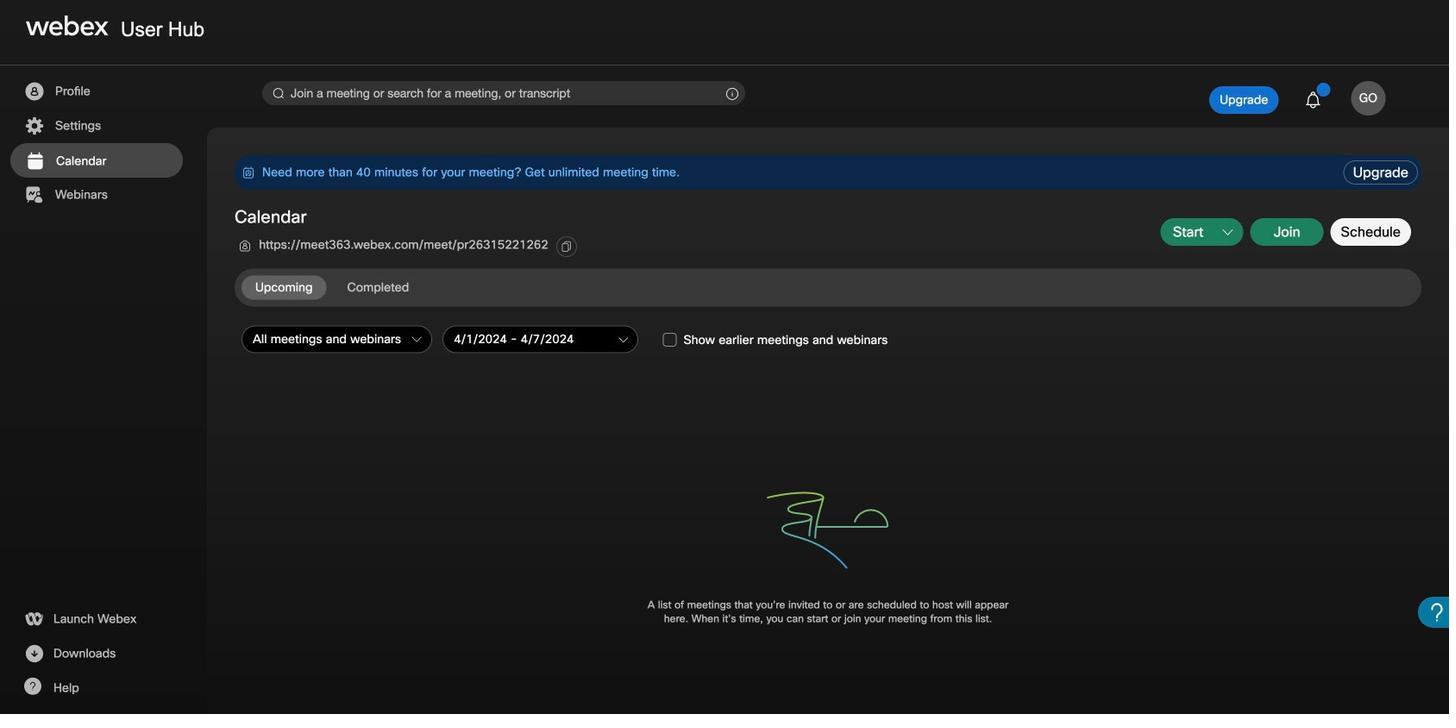 Task type: vqa. For each thing, say whether or not it's contained in the screenshot.
mds meetings_filled image
yes



Task type: describe. For each thing, give the bounding box(es) containing it.
cisco webex image
[[26, 16, 109, 36]]

mds webex helix filled image
[[23, 609, 44, 630]]

start a meeting options image
[[1223, 228, 1234, 238]]

copy image
[[561, 241, 573, 253]]

mds people circle_filled image
[[23, 81, 45, 102]]

ng help active image
[[23, 678, 41, 696]]

mds meetings_filled image
[[24, 151, 46, 172]]

Join a meeting or search for a meeting, or transcript text field
[[262, 81, 746, 105]]



Task type: locate. For each thing, give the bounding box(es) containing it.
1 horizontal spatial tab
[[334, 276, 423, 300]]

mds content download_filled image
[[23, 644, 45, 665]]

mds webinar_filled image
[[23, 185, 45, 205]]

2 tab from the left
[[334, 276, 423, 300]]

region
[[235, 155, 1341, 190]]

0 horizontal spatial tab
[[242, 276, 327, 300]]

tab
[[242, 276, 327, 300], [334, 276, 423, 300]]

1 tab from the left
[[242, 276, 327, 300]]

tab list
[[242, 276, 430, 300]]

mds settings_filled image
[[23, 116, 45, 136]]

tab panel
[[235, 322, 1426, 673]]

mds message queing_bold image
[[242, 166, 255, 180]]



